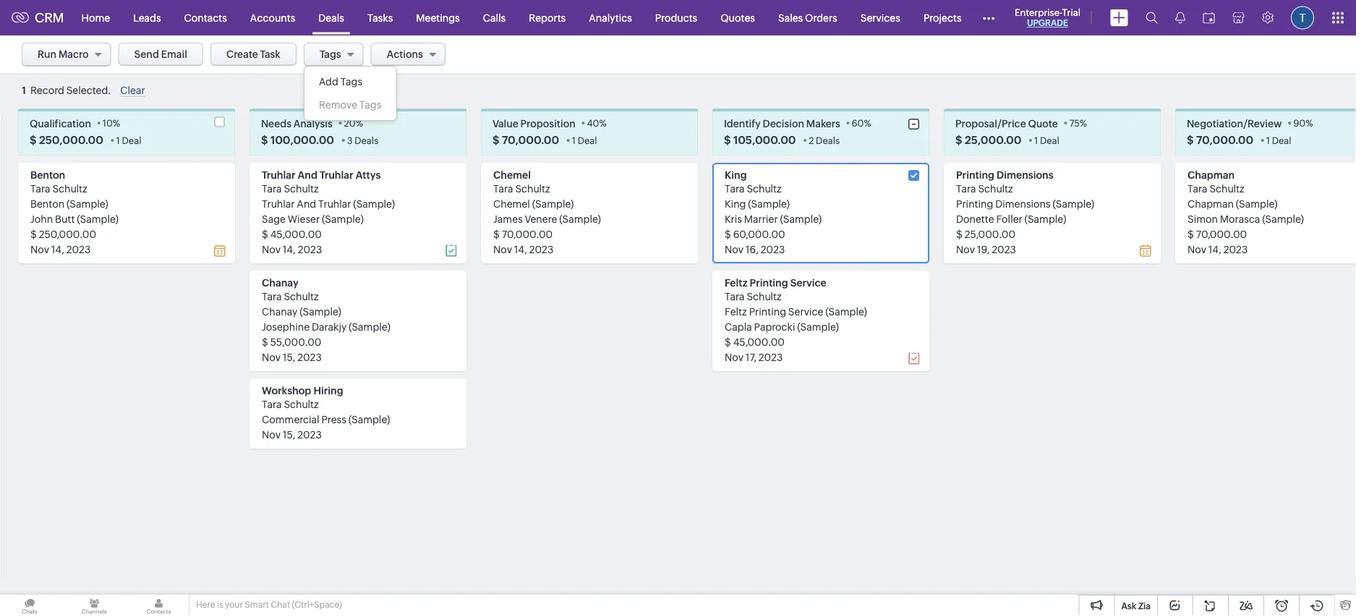 Task type: describe. For each thing, give the bounding box(es) containing it.
products
[[655, 12, 698, 24]]

benton (sample) link
[[30, 198, 108, 209]]

nov inside feltz printing service tara schultz feltz printing service (sample) capla paprocki (sample) $ 45,000.00 nov 17, 2023
[[725, 351, 744, 363]]

(sample) up 'john butt (sample)' link
[[67, 198, 108, 209]]

tara inside benton tara schultz benton (sample) john butt (sample) $ 250,000.00 nov 14, 2023
[[30, 183, 50, 194]]

josephine
[[262, 321, 310, 332]]

printing up the donette
[[957, 198, 994, 209]]

truhlar up truhlar and truhlar (sample) link
[[320, 169, 354, 180]]

attys
[[356, 169, 381, 180]]

run
[[38, 48, 57, 60]]

45,000.00 inside feltz printing service tara schultz feltz printing service (sample) capla paprocki (sample) $ 45,000.00 nov 17, 2023
[[734, 336, 785, 348]]

deal for proposal/price quote
[[1041, 135, 1060, 146]]

105,000.00
[[734, 133, 796, 146]]

schultz inside the truhlar and truhlar attys tara schultz truhlar and truhlar (sample) sage wieser (sample) $ 45,000.00 nov 14, 2023
[[284, 183, 319, 194]]

90 %
[[1294, 117, 1314, 128]]

1 vertical spatial dimensions
[[996, 198, 1051, 209]]

create deal
[[1152, 49, 1207, 60]]

negotiation/review
[[1188, 117, 1283, 129]]

1 deal for value proposition
[[572, 135, 597, 146]]

truhlar and truhlar attys link
[[262, 169, 381, 180]]

2023 inside chemel tara schultz chemel (sample) james venere (sample) $ 70,000.00 nov 14, 2023
[[529, 243, 554, 255]]

chapman (sample) link
[[1188, 198, 1278, 209]]

capla paprocki (sample) link
[[725, 321, 839, 332]]

wieser
[[288, 213, 320, 225]]

$ inside feltz printing service tara schultz feltz printing service (sample) capla paprocki (sample) $ 45,000.00 nov 17, 2023
[[725, 336, 731, 348]]

100,000.00
[[271, 133, 334, 146]]

$ up chapman link
[[1188, 133, 1194, 146]]

15, inside chanay tara schultz chanay (sample) josephine darakjy (sample) $ 55,000.00 nov 15, 2023
[[283, 351, 296, 363]]

channels image
[[65, 595, 124, 615]]

butt
[[55, 213, 75, 225]]

% for proposal/price quote
[[1080, 117, 1088, 128]]

deal down clear
[[122, 135, 141, 146]]

1 record selected.
[[22, 85, 111, 96]]

75
[[1070, 117, 1080, 128]]

nov inside benton tara schultz benton (sample) john butt (sample) $ 250,000.00 nov 14, 2023
[[30, 243, 49, 255]]

orders
[[805, 12, 838, 24]]

(sample) up james venere (sample) link
[[532, 198, 574, 209]]

contacts image
[[129, 595, 189, 615]]

$ inside benton tara schultz benton (sample) john butt (sample) $ 250,000.00 nov 14, 2023
[[30, 228, 37, 240]]

sales orders link
[[767, 0, 849, 35]]

17,
[[746, 351, 757, 363]]

services
[[861, 12, 901, 24]]

send email button
[[118, 43, 203, 66]]

55,000.00
[[270, 336, 322, 348]]

john butt (sample) link
[[30, 213, 119, 225]]

(sample) up "donette foller (sample)" link
[[1053, 198, 1095, 209]]

$ 250,000.00
[[30, 133, 103, 146]]

1 vertical spatial service
[[789, 306, 824, 317]]

workshop hiring link
[[262, 384, 343, 396]]

makers
[[807, 117, 841, 129]]

(sample) right morasca
[[1263, 213, 1305, 225]]

70,000.00 inside chemel tara schultz chemel (sample) james venere (sample) $ 70,000.00 nov 14, 2023
[[502, 228, 553, 240]]

qualification
[[30, 117, 91, 129]]

0 vertical spatial service
[[791, 277, 827, 288]]

meetings
[[416, 12, 460, 24]]

$ inside printing dimensions tara schultz printing dimensions (sample) donette foller (sample) $ 25,000.00 nov 19, 2023
[[957, 228, 963, 240]]

1 for proposal/price quote
[[1035, 135, 1039, 146]]

Other Modules field
[[974, 6, 1005, 29]]

analytics link
[[578, 0, 644, 35]]

$ down value
[[493, 133, 500, 146]]

send
[[134, 48, 159, 60]]

45,000.00 inside the truhlar and truhlar attys tara schultz truhlar and truhlar (sample) sage wieser (sample) $ 45,000.00 nov 14, 2023
[[270, 228, 322, 240]]

2 chapman from the top
[[1188, 198, 1235, 209]]

10
[[103, 117, 113, 128]]

14, for chemel tara schultz chemel (sample) james venere (sample) $ 70,000.00 nov 14, 2023
[[514, 243, 527, 255]]

(sample) right marrier
[[780, 213, 822, 225]]

needs
[[261, 117, 292, 129]]

$ inside chemel tara schultz chemel (sample) james venere (sample) $ 70,000.00 nov 14, 2023
[[494, 228, 500, 240]]

truhlar up sage wieser (sample) link
[[318, 198, 351, 209]]

chanay tara schultz chanay (sample) josephine darakjy (sample) $ 55,000.00 nov 15, 2023
[[262, 277, 391, 363]]

40 %
[[587, 117, 607, 128]]

70,000.00 down value proposition
[[502, 133, 560, 146]]

70,000.00 down negotiation/review
[[1197, 133, 1254, 146]]

0 vertical spatial and
[[298, 169, 318, 180]]

tara inside king tara schultz king (sample) kris marrier (sample) $ 60,000.00 nov 16, 2023
[[725, 183, 745, 194]]

0 vertical spatial dimensions
[[997, 169, 1054, 180]]

contacts
[[184, 12, 227, 24]]

create for create deal
[[1152, 49, 1184, 60]]

(sample) right darakjy
[[349, 321, 391, 332]]

2 benton from the top
[[30, 198, 65, 209]]

king (sample) link
[[725, 198, 790, 209]]

tara inside printing dimensions tara schultz printing dimensions (sample) donette foller (sample) $ 25,000.00 nov 19, 2023
[[957, 183, 977, 194]]

printing down $ 25,000.00 in the right top of the page
[[957, 169, 995, 180]]

1 chemel from the top
[[494, 169, 531, 180]]

feltz printing service tara schultz feltz printing service (sample) capla paprocki (sample) $ 45,000.00 nov 17, 2023
[[725, 277, 868, 363]]

1 actions from the left
[[387, 48, 423, 60]]

nov inside chemel tara schultz chemel (sample) james venere (sample) $ 70,000.00 nov 14, 2023
[[494, 243, 512, 255]]

tasks link
[[356, 0, 405, 35]]

10 %
[[103, 117, 120, 128]]

2 deals
[[809, 135, 840, 146]]

chapman tara schultz chapman (sample) simon morasca (sample) $ 70,000.00 nov 14, 2023
[[1188, 169, 1305, 255]]

(sample) right venere
[[560, 213, 601, 225]]

chanay link
[[262, 277, 299, 288]]

19,
[[978, 243, 990, 255]]

2023 inside king tara schultz king (sample) kris marrier (sample) $ 60,000.00 nov 16, 2023
[[761, 243, 785, 255]]

remove tags
[[319, 99, 382, 111]]

$ down identify
[[724, 133, 731, 146]]

3
[[347, 135, 353, 146]]

tara inside the truhlar and truhlar attys tara schultz truhlar and truhlar (sample) sage wieser (sample) $ 45,000.00 nov 14, 2023
[[262, 183, 282, 194]]

nov inside king tara schultz king (sample) kris marrier (sample) $ 60,000.00 nov 16, 2023
[[725, 243, 744, 255]]

$ inside chapman tara schultz chapman (sample) simon morasca (sample) $ 70,000.00 nov 14, 2023
[[1188, 228, 1195, 240]]

james venere (sample) link
[[494, 213, 601, 225]]

70,000.00 inside chapman tara schultz chapman (sample) simon morasca (sample) $ 70,000.00 nov 14, 2023
[[1197, 228, 1248, 240]]

deal for negotiation/review
[[1273, 135, 1292, 146]]

2023 inside printing dimensions tara schultz printing dimensions (sample) donette foller (sample) $ 25,000.00 nov 19, 2023
[[992, 243, 1017, 255]]

run macro button
[[22, 43, 111, 66]]

your
[[225, 600, 243, 610]]

chemel (sample) link
[[494, 198, 574, 209]]

email
[[161, 48, 187, 60]]

upgrade
[[1028, 18, 1069, 28]]

$ down "qualification"
[[30, 133, 37, 146]]

analytics
[[589, 12, 632, 24]]

crm
[[35, 10, 64, 25]]

40
[[587, 117, 600, 128]]

$ down needs at top
[[261, 133, 268, 146]]

deals link
[[307, 0, 356, 35]]

commercial
[[262, 413, 320, 425]]

(sample) up the kris marrier (sample) link
[[748, 198, 790, 209]]

analysis
[[294, 117, 333, 129]]

(sample) up josephine darakjy (sample) link
[[300, 306, 342, 317]]

create menu element
[[1102, 0, 1138, 35]]

2023 inside workshop hiring tara schultz commercial press (sample) nov 15, 2023
[[298, 429, 322, 440]]

search image
[[1146, 12, 1159, 24]]

1 down 10 %
[[116, 135, 120, 146]]

$ 70,000.00 for chapman
[[1188, 133, 1254, 146]]

tags for remove
[[360, 99, 382, 111]]

search element
[[1138, 0, 1167, 35]]

printing dimensions tara schultz printing dimensions (sample) donette foller (sample) $ 25,000.00 nov 19, 2023
[[957, 169, 1095, 255]]

$ down proposal/price on the top right of the page
[[956, 133, 963, 146]]

1 benton from the top
[[30, 169, 65, 180]]

darakjy
[[312, 321, 347, 332]]

josephine darakjy (sample) link
[[262, 321, 391, 332]]

remove
[[319, 99, 358, 111]]

sage
[[262, 213, 286, 225]]

task
[[260, 48, 281, 60]]

record
[[30, 85, 64, 96]]

benton link
[[30, 169, 65, 180]]

simon
[[1188, 213, 1219, 225]]

deal inside button
[[1185, 49, 1207, 60]]

nov inside workshop hiring tara schultz commercial press (sample) nov 15, 2023
[[262, 429, 281, 440]]

foller
[[997, 213, 1023, 225]]

accounts link
[[239, 0, 307, 35]]

(sample) up simon morasca (sample) link
[[1237, 198, 1278, 209]]

feltz printing service link
[[725, 277, 827, 288]]

schultz inside workshop hiring tara schultz commercial press (sample) nov 15, 2023
[[284, 398, 319, 410]]

25,000.00 inside printing dimensions tara schultz printing dimensions (sample) donette foller (sample) $ 25,000.00 nov 19, 2023
[[965, 228, 1016, 240]]

reports
[[529, 12, 566, 24]]



Task type: vqa. For each thing, say whether or not it's contained in the screenshot.
text box
no



Task type: locate. For each thing, give the bounding box(es) containing it.
chats image
[[0, 595, 59, 615]]

king tara schultz king (sample) kris marrier (sample) $ 60,000.00 nov 16, 2023
[[725, 169, 822, 255]]

2023 inside feltz printing service tara schultz feltz printing service (sample) capla paprocki (sample) $ 45,000.00 nov 17, 2023
[[759, 351, 783, 363]]

profile image
[[1292, 6, 1315, 29]]

tags for add
[[341, 76, 363, 88]]

3 14, from the left
[[514, 243, 527, 255]]

chemel link
[[494, 169, 531, 180]]

2023 inside chanay tara schultz chanay (sample) josephine darakjy (sample) $ 55,000.00 nov 15, 2023
[[298, 351, 322, 363]]

tasks
[[368, 12, 393, 24]]

schultz up chapman (sample) link
[[1210, 183, 1245, 194]]

dimensions up "donette foller (sample)" link
[[996, 198, 1051, 209]]

profile element
[[1283, 0, 1324, 35]]

deals for $ 105,000.00
[[816, 135, 840, 146]]

tara down benton link
[[30, 183, 50, 194]]

printing up paprocki
[[749, 306, 787, 317]]

0 vertical spatial chemel
[[494, 169, 531, 180]]

1 feltz from the top
[[725, 277, 748, 288]]

1 for value proposition
[[572, 135, 576, 146]]

schultz inside benton tara schultz benton (sample) john butt (sample) $ 250,000.00 nov 14, 2023
[[52, 183, 87, 194]]

15, down 55,000.00
[[283, 351, 296, 363]]

tara down king 'link'
[[725, 183, 745, 194]]

% for value proposition
[[600, 117, 607, 128]]

chanay up chanay (sample) link
[[262, 277, 299, 288]]

(sample) up capla paprocki (sample) link
[[826, 306, 868, 317]]

deal for value proposition
[[578, 135, 597, 146]]

chemel
[[494, 169, 531, 180], [494, 198, 530, 209]]

$ inside chanay tara schultz chanay (sample) josephine darakjy (sample) $ 55,000.00 nov 15, 2023
[[262, 336, 268, 348]]

0 horizontal spatial deals
[[319, 12, 344, 24]]

1 horizontal spatial create
[[1152, 49, 1184, 60]]

0 vertical spatial 15,
[[283, 351, 296, 363]]

1 down quote
[[1035, 135, 1039, 146]]

0 vertical spatial chapman
[[1188, 169, 1235, 180]]

schultz down 'workshop hiring' link
[[284, 398, 319, 410]]

deal down negotiation/review
[[1273, 135, 1292, 146]]

0 vertical spatial tags
[[320, 48, 341, 60]]

2 create from the left
[[1152, 49, 1184, 60]]

% for needs analysis
[[356, 117, 363, 128]]

leads link
[[122, 0, 173, 35]]

chapman
[[1188, 169, 1235, 180], [1188, 198, 1235, 209]]

dimensions up printing dimensions (sample) link
[[997, 169, 1054, 180]]

15, down the 'commercial'
[[283, 429, 296, 440]]

3 deals
[[347, 135, 379, 146]]

add
[[319, 76, 339, 88]]

printing down the 16,
[[750, 277, 789, 288]]

actions
[[387, 48, 423, 60], [1275, 48, 1311, 60]]

create task
[[226, 48, 281, 60]]

schultz inside chemel tara schultz chemel (sample) james venere (sample) $ 70,000.00 nov 14, 2023
[[516, 183, 551, 194]]

2 chanay from the top
[[262, 306, 298, 317]]

signals image
[[1176, 12, 1186, 24]]

25,000.00 up 19,
[[965, 228, 1016, 240]]

2023 inside benton tara schultz benton (sample) john butt (sample) $ 250,000.00 nov 14, 2023
[[66, 243, 91, 255]]

run macro
[[38, 48, 89, 60]]

1 vertical spatial 250,000.00
[[39, 228, 96, 240]]

1 vertical spatial feltz
[[725, 306, 747, 317]]

0 horizontal spatial $ 70,000.00
[[493, 133, 560, 146]]

$ 100,000.00
[[261, 133, 334, 146]]

2 15, from the top
[[283, 429, 296, 440]]

schultz inside printing dimensions tara schultz printing dimensions (sample) donette foller (sample) $ 25,000.00 nov 19, 2023
[[979, 183, 1014, 194]]

$ down sage
[[262, 228, 268, 240]]

tara
[[30, 183, 50, 194], [262, 183, 282, 194], [494, 183, 514, 194], [725, 183, 745, 194], [957, 183, 977, 194], [1188, 183, 1208, 194], [262, 290, 282, 302], [725, 290, 745, 302], [262, 398, 282, 410]]

250,000.00 down butt
[[39, 228, 96, 240]]

1 1 deal from the left
[[116, 135, 141, 146]]

deals for $ 100,000.00
[[355, 135, 379, 146]]

schultz up chanay (sample) link
[[284, 290, 319, 302]]

3 % from the left
[[600, 117, 607, 128]]

1 vertical spatial chapman
[[1188, 198, 1235, 209]]

signals element
[[1167, 0, 1195, 35]]

1 deal down negotiation/review
[[1267, 135, 1292, 146]]

2023 inside the truhlar and truhlar attys tara schultz truhlar and truhlar (sample) sage wieser (sample) $ 45,000.00 nov 14, 2023
[[298, 243, 322, 255]]

0 vertical spatial 25,000.00
[[965, 133, 1022, 146]]

14, for benton tara schultz benton (sample) john butt (sample) $ 250,000.00 nov 14, 2023
[[51, 243, 64, 255]]

tara inside feltz printing service tara schultz feltz printing service (sample) capla paprocki (sample) $ 45,000.00 nov 17, 2023
[[725, 290, 745, 302]]

send email
[[134, 48, 187, 60]]

truhlar up sage
[[262, 198, 295, 209]]

60 %
[[852, 117, 872, 128]]

2 actions from the left
[[1275, 48, 1311, 60]]

here is your smart chat (ctrl+space)
[[196, 600, 342, 610]]

2023 down 60,000.00
[[761, 243, 785, 255]]

chemel up chemel (sample) link
[[494, 169, 531, 180]]

$ inside king tara schultz king (sample) kris marrier (sample) $ 60,000.00 nov 16, 2023
[[725, 228, 731, 240]]

15, inside workshop hiring tara schultz commercial press (sample) nov 15, 2023
[[283, 429, 296, 440]]

nov left the 16,
[[725, 243, 744, 255]]

and up wieser
[[297, 198, 316, 209]]

schultz up king (sample) link
[[747, 183, 782, 194]]

schultz inside king tara schultz king (sample) kris marrier (sample) $ 60,000.00 nov 16, 2023
[[747, 183, 782, 194]]

service up capla paprocki (sample) link
[[789, 306, 824, 317]]

$ down the john
[[30, 228, 37, 240]]

1 left record
[[22, 85, 26, 96]]

create deal button
[[1137, 43, 1221, 67]]

quotes link
[[709, 0, 767, 35]]

$ 70,000.00 for chemel
[[493, 133, 560, 146]]

2023 down 'john butt (sample)' link
[[66, 243, 91, 255]]

2023 inside chapman tara schultz chapman (sample) simon morasca (sample) $ 70,000.00 nov 14, 2023
[[1224, 243, 1249, 255]]

chapman up chapman (sample) link
[[1188, 169, 1235, 180]]

venere
[[525, 213, 557, 225]]

schultz inside chapman tara schultz chapman (sample) simon morasca (sample) $ 70,000.00 nov 14, 2023
[[1210, 183, 1245, 194]]

% for identify decision makers
[[864, 117, 872, 128]]

home
[[81, 12, 110, 24]]

14, for chapman tara schultz chapman (sample) simon morasca (sample) $ 70,000.00 nov 14, 2023
[[1209, 243, 1222, 255]]

$ down the donette
[[957, 228, 963, 240]]

2 1 deal from the left
[[572, 135, 597, 146]]

1 down negotiation/review
[[1267, 135, 1271, 146]]

1 14, from the left
[[51, 243, 64, 255]]

schultz up benton (sample) link
[[52, 183, 87, 194]]

2 25,000.00 from the top
[[965, 228, 1016, 240]]

actions down tasks
[[387, 48, 423, 60]]

1 vertical spatial 25,000.00
[[965, 228, 1016, 240]]

70,000.00 down venere
[[502, 228, 553, 240]]

schultz up chemel (sample) link
[[516, 183, 551, 194]]

calls link
[[472, 0, 518, 35]]

1 vertical spatial benton
[[30, 198, 65, 209]]

% for negotiation/review
[[1306, 117, 1314, 128]]

tara inside chemel tara schultz chemel (sample) james venere (sample) $ 70,000.00 nov 14, 2023
[[494, 183, 514, 194]]

1 horizontal spatial actions
[[1275, 48, 1311, 60]]

%
[[113, 117, 120, 128], [356, 117, 363, 128], [600, 117, 607, 128], [864, 117, 872, 128], [1080, 117, 1088, 128], [1306, 117, 1314, 128]]

trial
[[1063, 7, 1081, 18]]

tara inside chapman tara schultz chapman (sample) simon morasca (sample) $ 70,000.00 nov 14, 2023
[[1188, 183, 1208, 194]]

1 15, from the top
[[283, 351, 296, 363]]

2 chemel from the top
[[494, 198, 530, 209]]

reports link
[[518, 0, 578, 35]]

0 vertical spatial benton
[[30, 169, 65, 180]]

(sample) down feltz printing service (sample) link
[[798, 321, 839, 332]]

deal down calendar icon
[[1185, 49, 1207, 60]]

chanay (sample) link
[[262, 306, 342, 317]]

is
[[217, 600, 223, 610]]

deal down 40
[[578, 135, 597, 146]]

(sample) right press
[[349, 413, 390, 425]]

proposition
[[521, 117, 576, 129]]

2023 down commercial press (sample) link
[[298, 429, 322, 440]]

1 king from the top
[[725, 169, 747, 180]]

14, inside the truhlar and truhlar attys tara schultz truhlar and truhlar (sample) sage wieser (sample) $ 45,000.00 nov 14, 2023
[[283, 243, 296, 255]]

create task button
[[211, 43, 297, 66]]

0 vertical spatial chanay
[[262, 277, 299, 288]]

chapman link
[[1188, 169, 1235, 180]]

workshop hiring tara schultz commercial press (sample) nov 15, 2023
[[262, 384, 390, 440]]

commercial press (sample) link
[[262, 413, 390, 425]]

6 % from the left
[[1306, 117, 1314, 128]]

45,000.00 up the 17,
[[734, 336, 785, 348]]

% for qualification
[[113, 117, 120, 128]]

1
[[22, 85, 26, 96], [116, 135, 120, 146], [572, 135, 576, 146], [1035, 135, 1039, 146], [1267, 135, 1271, 146]]

leads
[[133, 12, 161, 24]]

(sample) down printing dimensions (sample) link
[[1025, 213, 1067, 225]]

schultz down feltz printing service link
[[747, 290, 782, 302]]

1 $ 70,000.00 from the left
[[493, 133, 560, 146]]

add tags
[[319, 76, 363, 88]]

2023 down venere
[[529, 243, 554, 255]]

selected.
[[66, 85, 111, 96]]

benton
[[30, 169, 65, 180], [30, 198, 65, 209]]

1 deal for negotiation/review
[[1267, 135, 1292, 146]]

feltz printing service (sample) link
[[725, 306, 868, 317]]

5 % from the left
[[1080, 117, 1088, 128]]

0 vertical spatial 45,000.00
[[270, 228, 322, 240]]

14, inside chapman tara schultz chapman (sample) simon morasca (sample) $ 70,000.00 nov 14, 2023
[[1209, 243, 1222, 255]]

tags up 20 %
[[360, 99, 382, 111]]

actions down profile icon
[[1275, 48, 1311, 60]]

nov left the 17,
[[725, 351, 744, 363]]

accounts
[[250, 12, 295, 24]]

tara down workshop at the left bottom
[[262, 398, 282, 410]]

chanay
[[262, 277, 299, 288], [262, 306, 298, 317]]

$ 70,000.00 down value proposition
[[493, 133, 560, 146]]

250,000.00 down "qualification"
[[39, 133, 103, 146]]

2 vertical spatial tags
[[360, 99, 382, 111]]

feltz down the 16,
[[725, 277, 748, 288]]

tags right add
[[341, 76, 363, 88]]

2 % from the left
[[356, 117, 363, 128]]

tara inside workshop hiring tara schultz commercial press (sample) nov 15, 2023
[[262, 398, 282, 410]]

4 14, from the left
[[1209, 243, 1222, 255]]

250,000.00 inside benton tara schultz benton (sample) john butt (sample) $ 250,000.00 nov 14, 2023
[[39, 228, 96, 240]]

projects link
[[912, 0, 974, 35]]

tara down chemel link
[[494, 183, 514, 194]]

75 %
[[1070, 117, 1088, 128]]

$ 25,000.00
[[956, 133, 1022, 146]]

14,
[[51, 243, 64, 255], [283, 243, 296, 255], [514, 243, 527, 255], [1209, 243, 1222, 255]]

schultz down printing dimensions link
[[979, 183, 1014, 194]]

schultz inside feltz printing service tara schultz feltz printing service (sample) capla paprocki (sample) $ 45,000.00 nov 17, 2023
[[747, 290, 782, 302]]

king up king (sample) link
[[725, 169, 747, 180]]

nov down the simon
[[1188, 243, 1207, 255]]

1 vertical spatial chanay
[[262, 306, 298, 317]]

1 down proposition on the top left of the page
[[572, 135, 576, 146]]

james
[[494, 213, 523, 225]]

1 deal down 40
[[572, 135, 597, 146]]

45,000.00
[[270, 228, 322, 240], [734, 336, 785, 348]]

nov down 55,000.00
[[262, 351, 281, 363]]

2 14, from the left
[[283, 243, 296, 255]]

ask
[[1122, 601, 1137, 611]]

1 250,000.00 from the top
[[39, 133, 103, 146]]

0 horizontal spatial 45,000.00
[[270, 228, 322, 240]]

1 chanay from the top
[[262, 277, 299, 288]]

meetings link
[[405, 0, 472, 35]]

70,000.00
[[502, 133, 560, 146], [1197, 133, 1254, 146], [502, 228, 553, 240], [1197, 228, 1248, 240]]

create menu image
[[1111, 9, 1129, 26]]

enterprise-
[[1015, 7, 1063, 18]]

0 vertical spatial 250,000.00
[[39, 133, 103, 146]]

4 1 deal from the left
[[1267, 135, 1292, 146]]

nov down the john
[[30, 243, 49, 255]]

service
[[791, 277, 827, 288], [789, 306, 824, 317]]

1 chapman from the top
[[1188, 169, 1235, 180]]

hiring
[[314, 384, 343, 396]]

1 vertical spatial 15,
[[283, 429, 296, 440]]

1 vertical spatial 45,000.00
[[734, 336, 785, 348]]

chanay up josephine
[[262, 306, 298, 317]]

1 for negotiation/review
[[1267, 135, 1271, 146]]

kris marrier (sample) link
[[725, 213, 822, 225]]

home link
[[70, 0, 122, 35]]

1 25,000.00 from the top
[[965, 133, 1022, 146]]

quotes
[[721, 12, 755, 24]]

1 deal down 10 %
[[116, 135, 141, 146]]

$ 105,000.00
[[724, 133, 796, 146]]

here
[[196, 600, 215, 610]]

smart
[[245, 600, 269, 610]]

create left task
[[226, 48, 258, 60]]

2 king from the top
[[725, 198, 746, 209]]

$ inside the truhlar and truhlar attys tara schultz truhlar and truhlar (sample) sage wieser (sample) $ 45,000.00 nov 14, 2023
[[262, 228, 268, 240]]

feltz up capla
[[725, 306, 747, 317]]

0 vertical spatial feltz
[[725, 277, 748, 288]]

$ down josephine
[[262, 336, 268, 348]]

1 horizontal spatial $ 70,000.00
[[1188, 133, 1254, 146]]

4 % from the left
[[864, 117, 872, 128]]

1 create from the left
[[226, 48, 258, 60]]

2 $ 70,000.00 from the left
[[1188, 133, 1254, 146]]

create for create task
[[226, 48, 258, 60]]

1 deal for proposal/price quote
[[1035, 135, 1060, 146]]

2023 right 19,
[[992, 243, 1017, 255]]

14, down the simon
[[1209, 243, 1222, 255]]

(sample) down "attys"
[[353, 198, 395, 209]]

printing dimensions link
[[957, 169, 1054, 180]]

3 1 deal from the left
[[1035, 135, 1060, 146]]

1 vertical spatial king
[[725, 198, 746, 209]]

tara up the donette
[[957, 183, 977, 194]]

0 horizontal spatial actions
[[387, 48, 423, 60]]

1 deal down quote
[[1035, 135, 1060, 146]]

deals
[[319, 12, 344, 24], [355, 135, 379, 146], [816, 135, 840, 146]]

tara up sage
[[262, 183, 282, 194]]

1 vertical spatial and
[[297, 198, 316, 209]]

truhlar down $ 100,000.00 on the left top
[[262, 169, 296, 180]]

services link
[[849, 0, 912, 35]]

king
[[725, 169, 747, 180], [725, 198, 746, 209]]

20
[[344, 117, 356, 128]]

1 horizontal spatial 45,000.00
[[734, 336, 785, 348]]

1 vertical spatial tags
[[341, 76, 363, 88]]

clear
[[120, 85, 145, 96]]

calendar image
[[1203, 12, 1216, 24]]

0 vertical spatial king
[[725, 169, 747, 180]]

$ down james
[[494, 228, 500, 240]]

john
[[30, 213, 53, 225]]

and
[[298, 169, 318, 180], [297, 198, 316, 209]]

(sample) down truhlar and truhlar (sample) link
[[322, 213, 364, 225]]

tara up capla
[[725, 290, 745, 302]]

sales
[[779, 12, 803, 24]]

$ down the kris
[[725, 228, 731, 240]]

45,000.00 down wieser
[[270, 228, 322, 240]]

14, inside benton tara schultz benton (sample) john butt (sample) $ 250,000.00 nov 14, 2023
[[51, 243, 64, 255]]

king up the kris
[[725, 198, 746, 209]]

projects
[[924, 12, 962, 24]]

tara inside chanay tara schultz chanay (sample) josephine darakjy (sample) $ 55,000.00 nov 15, 2023
[[262, 290, 282, 302]]

(ctrl+space)
[[292, 600, 342, 610]]

60
[[852, 117, 864, 128]]

paprocki
[[754, 321, 796, 332]]

nov inside printing dimensions tara schultz printing dimensions (sample) donette foller (sample) $ 25,000.00 nov 19, 2023
[[957, 243, 975, 255]]

nov inside chapman tara schultz chapman (sample) simon morasca (sample) $ 70,000.00 nov 14, 2023
[[1188, 243, 1207, 255]]

14, down wieser
[[283, 243, 296, 255]]

(sample) down benton (sample) link
[[77, 213, 119, 225]]

1 horizontal spatial deals
[[355, 135, 379, 146]]

0 horizontal spatial create
[[226, 48, 258, 60]]

(sample) inside workshop hiring tara schultz commercial press (sample) nov 15, 2023
[[349, 413, 390, 425]]

$ down capla
[[725, 336, 731, 348]]

nov inside chanay tara schultz chanay (sample) josephine darakjy (sample) $ 55,000.00 nov 15, 2023
[[262, 351, 281, 363]]

1 % from the left
[[113, 117, 120, 128]]

nov inside the truhlar and truhlar attys tara schultz truhlar and truhlar (sample) sage wieser (sample) $ 45,000.00 nov 14, 2023
[[262, 243, 281, 255]]

2023
[[66, 243, 91, 255], [298, 243, 322, 255], [529, 243, 554, 255], [761, 243, 785, 255], [992, 243, 1017, 255], [1224, 243, 1249, 255], [298, 351, 322, 363], [759, 351, 783, 363], [298, 429, 322, 440]]

donette foller (sample) link
[[957, 213, 1067, 225]]

chemel tara schultz chemel (sample) james venere (sample) $ 70,000.00 nov 14, 2023
[[494, 169, 601, 255]]

90
[[1294, 117, 1306, 128]]

macro
[[59, 48, 89, 60]]

2023 down sage wieser (sample) link
[[298, 243, 322, 255]]

14, inside chemel tara schultz chemel (sample) james venere (sample) $ 70,000.00 nov 14, 2023
[[514, 243, 527, 255]]

nov down the 'commercial'
[[262, 429, 281, 440]]

deals left tasks link
[[319, 12, 344, 24]]

60,000.00
[[734, 228, 786, 240]]

2 feltz from the top
[[725, 306, 747, 317]]

schultz inside chanay tara schultz chanay (sample) josephine darakjy (sample) $ 55,000.00 nov 15, 2023
[[284, 290, 319, 302]]

2 horizontal spatial deals
[[816, 135, 840, 146]]

2 250,000.00 from the top
[[39, 228, 96, 240]]

1 vertical spatial chemel
[[494, 198, 530, 209]]

capla
[[725, 321, 752, 332]]

1 deal
[[116, 135, 141, 146], [572, 135, 597, 146], [1035, 135, 1060, 146], [1267, 135, 1292, 146]]



